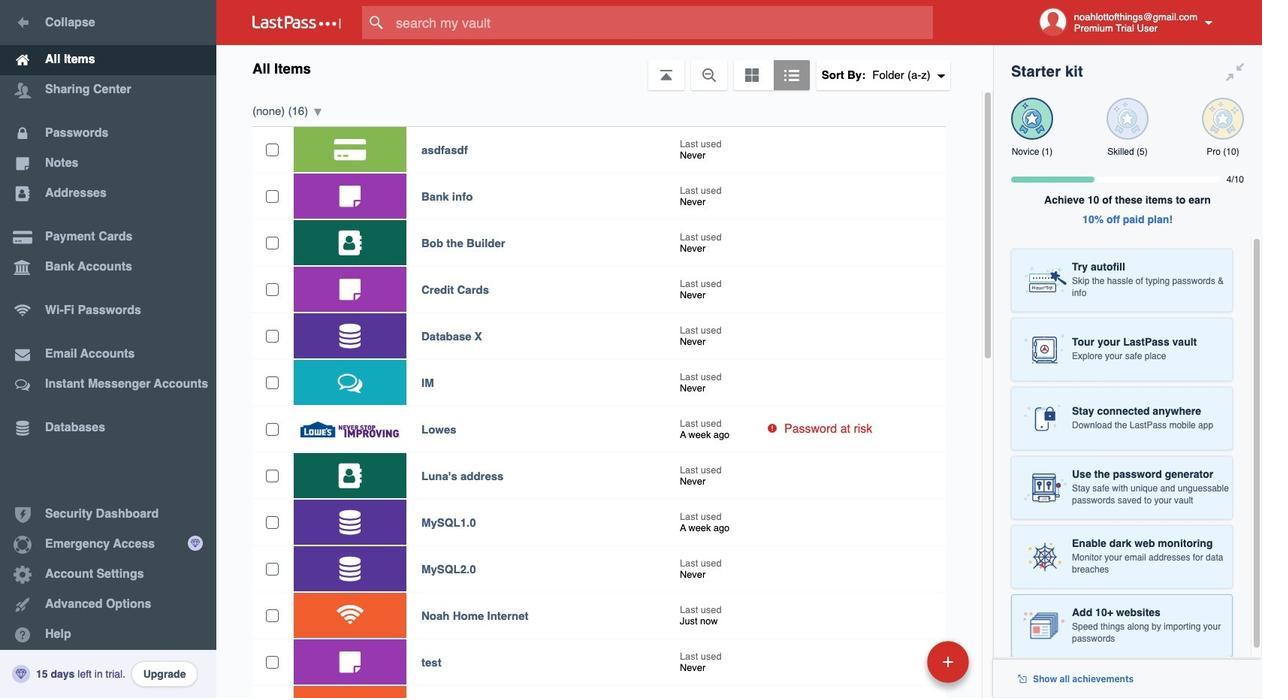 Task type: locate. For each thing, give the bounding box(es) containing it.
main navigation navigation
[[0, 0, 216, 698]]

lastpass image
[[253, 16, 341, 29]]



Task type: describe. For each thing, give the bounding box(es) containing it.
new item element
[[824, 640, 975, 683]]

Search search field
[[362, 6, 963, 39]]

new item navigation
[[824, 637, 979, 698]]

vault options navigation
[[216, 45, 994, 90]]

search my vault text field
[[362, 6, 963, 39]]



Task type: vqa. For each thing, say whether or not it's contained in the screenshot.
"New item" Image
no



